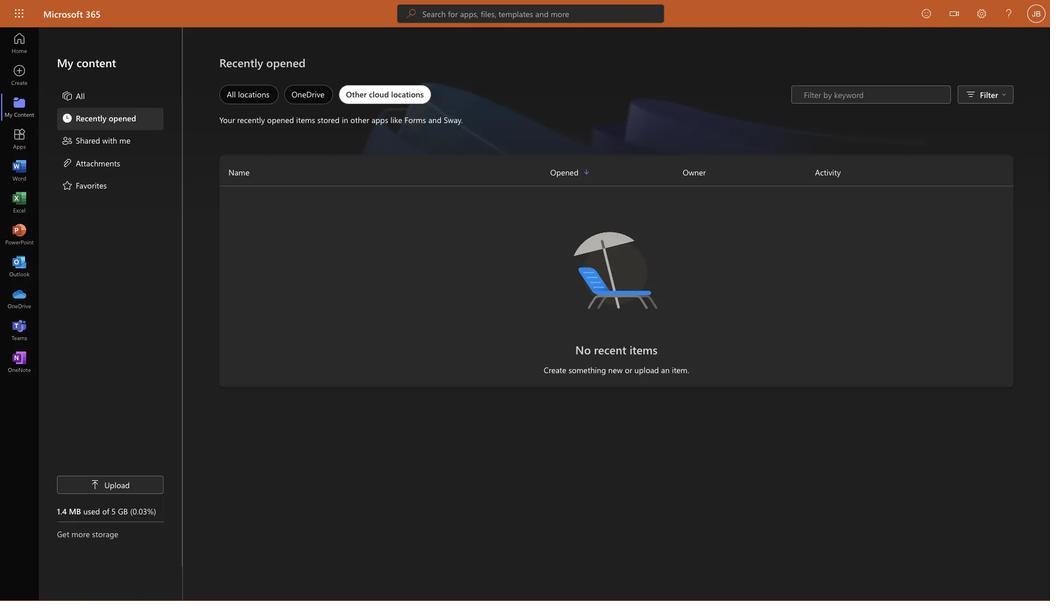 Task type: locate. For each thing, give the bounding box(es) containing it.
row
[[219, 163, 1014, 186]]

recently opened up the all locations
[[219, 55, 306, 70]]

None search field
[[398, 5, 664, 23]]

1 vertical spatial items
[[630, 342, 658, 357]]

1 locations from the left
[[238, 89, 270, 99]]

all for all locations
[[227, 89, 236, 99]]

favorites
[[76, 180, 107, 190]]

1 vertical spatial recently opened
[[76, 113, 136, 123]]

tab list containing all locations
[[217, 82, 434, 107]]

row containing name
[[219, 163, 1014, 186]]

0 vertical spatial items
[[296, 114, 315, 125]]

Filter by keyword text field
[[803, 89, 945, 100]]

opened right recently
[[267, 114, 294, 125]]

1 horizontal spatial recently
[[219, 55, 263, 70]]

items inside the no recent items status
[[630, 342, 658, 357]]

all
[[227, 89, 236, 99], [76, 90, 85, 101]]

opened up me
[[109, 113, 136, 123]]

no recent items
[[576, 342, 658, 357]]

outlook image
[[14, 261, 25, 273]]

mb
[[69, 506, 81, 517]]

application
[[0, 27, 1051, 601]]

attachments
[[76, 157, 120, 168]]

Search box. Suggestions appear as you type. search field
[[423, 5, 664, 23]]

upload
[[104, 480, 130, 490]]

items up upload
[[630, 342, 658, 357]]

menu
[[57, 86, 164, 197]]

jb
[[1033, 9, 1042, 18]]

1 horizontal spatial all
[[227, 89, 236, 99]]

microsoft 365
[[43, 7, 101, 20]]

create something new or upload an item.
[[544, 365, 690, 375]]

excel image
[[14, 197, 25, 209]]

recently
[[219, 55, 263, 70], [76, 113, 107, 123]]

onedrive
[[292, 89, 325, 99]]

tab list
[[217, 82, 434, 107]]

opened button
[[551, 163, 683, 181]]

filter
[[981, 89, 999, 100]]

opened
[[266, 55, 306, 70], [109, 113, 136, 123], [267, 114, 294, 125]]

shared with me element
[[62, 135, 131, 148]]

all for all
[[76, 90, 85, 101]]

my content left pane navigation navigation
[[39, 27, 182, 567]]

items
[[296, 114, 315, 125], [630, 342, 658, 357]]

forms
[[405, 114, 426, 125]]

1 horizontal spatial items
[[630, 342, 658, 357]]

favorites element
[[62, 180, 107, 193]]

like
[[391, 114, 403, 125]]

get more storage
[[57, 529, 119, 539]]

locations up recently
[[238, 89, 270, 99]]

word image
[[14, 165, 25, 177]]

create image
[[14, 70, 25, 81]]

recent
[[594, 342, 627, 357]]

upload
[[635, 365, 659, 375]]

recently up shared at top
[[76, 113, 107, 123]]

items left stored
[[296, 114, 315, 125]]

an
[[662, 365, 670, 375]]

of
[[102, 506, 109, 517]]

other
[[346, 89, 367, 99]]

1 horizontal spatial recently opened
[[219, 55, 306, 70]]

gb
[[118, 506, 128, 517]]

0 horizontal spatial recently
[[76, 113, 107, 123]]

cloud
[[369, 89, 389, 99]]

1 vertical spatial recently
[[76, 113, 107, 123]]

0 vertical spatial recently
[[219, 55, 263, 70]]

menu containing all
[[57, 86, 164, 197]]

2 locations from the left
[[391, 89, 424, 99]]

new
[[609, 365, 623, 375]]

shared with me
[[76, 135, 131, 146]]

onedrive tab
[[281, 85, 336, 104]]

all up recently opened element
[[76, 90, 85, 101]]

my content
[[57, 55, 116, 70]]

locations
[[238, 89, 270, 99], [391, 89, 424, 99]]

name button
[[219, 163, 551, 181]]

used
[[83, 506, 100, 517]]

0 horizontal spatial all
[[76, 90, 85, 101]]


[[1002, 92, 1007, 97]]

all up your
[[227, 89, 236, 99]]

navigation inside "application"
[[0, 27, 39, 379]]

status
[[792, 86, 952, 104]]

your
[[219, 114, 235, 125]]

row inside "application"
[[219, 163, 1014, 186]]

all inside the my content left pane navigation "navigation"
[[76, 90, 85, 101]]

powerpoint image
[[14, 229, 25, 241]]

all inside tab
[[227, 89, 236, 99]]

0 horizontal spatial recently opened
[[76, 113, 136, 123]]

other cloud locations tab
[[336, 85, 434, 104]]

onenote image
[[14, 357, 25, 368]]

stored
[[318, 114, 340, 125]]

recently opened up shared with me
[[76, 113, 136, 123]]

opened up onedrive on the top left of the page
[[266, 55, 306, 70]]

opened
[[551, 167, 579, 177]]

0 horizontal spatial locations
[[238, 89, 270, 99]]

0 horizontal spatial items
[[296, 114, 315, 125]]

recently inside recently opened element
[[76, 113, 107, 123]]

apps
[[372, 114, 389, 125]]

none search field inside microsoft 365 "banner"
[[398, 5, 664, 23]]

locations up the forms on the left top of page
[[391, 89, 424, 99]]

 upload
[[91, 480, 130, 490]]

onedrive image
[[14, 293, 25, 304]]

content
[[76, 55, 116, 70]]

more
[[72, 529, 90, 539]]

1 horizontal spatial locations
[[391, 89, 424, 99]]


[[91, 481, 100, 490]]

all element
[[62, 90, 85, 104]]

recently opened
[[219, 55, 306, 70], [76, 113, 136, 123]]

navigation
[[0, 27, 39, 379]]

recently up the all locations
[[219, 55, 263, 70]]



Task type: vqa. For each thing, say whether or not it's contained in the screenshot.
the leftmost Recently
yes



Task type: describe. For each thing, give the bounding box(es) containing it.
filter 
[[981, 89, 1007, 100]]

recently opened inside the my content left pane navigation "navigation"
[[76, 113, 136, 123]]

other
[[351, 114, 370, 125]]

empty state icon image
[[566, 218, 668, 321]]

in
[[342, 114, 348, 125]]

microsoft 365 banner
[[0, 0, 1051, 29]]

my
[[57, 55, 73, 70]]

shared
[[76, 135, 100, 146]]

my content image
[[14, 101, 25, 113]]

microsoft
[[43, 7, 83, 20]]

activity
[[816, 167, 841, 177]]

item.
[[672, 365, 690, 375]]

no recent items status
[[418, 342, 816, 358]]

and
[[429, 114, 442, 125]]

5
[[112, 506, 116, 517]]

menu inside the my content left pane navigation "navigation"
[[57, 86, 164, 197]]

or
[[625, 365, 633, 375]]

locations inside all locations tab
[[238, 89, 270, 99]]

attachments element
[[62, 157, 120, 171]]


[[950, 9, 960, 18]]

get more storage button
[[57, 528, 164, 540]]

home image
[[14, 38, 25, 49]]

apps image
[[14, 133, 25, 145]]

(0.03%)
[[130, 506, 156, 517]]

create something new or upload an item. status
[[418, 365, 816, 376]]

sway.
[[444, 114, 463, 125]]

create
[[544, 365, 567, 375]]

opened inside the my content left pane navigation "navigation"
[[109, 113, 136, 123]]

owner
[[683, 167, 706, 177]]

1.4 mb used of 5 gb (0.03%)
[[57, 506, 156, 517]]

365
[[86, 7, 101, 20]]

all locations
[[227, 89, 270, 99]]

other cloud locations
[[346, 89, 424, 99]]

me
[[119, 135, 131, 146]]

something
[[569, 365, 606, 375]]

name
[[229, 167, 250, 177]]

jb button
[[1023, 0, 1051, 27]]

teams image
[[14, 325, 25, 336]]

activity, column 4 of 4 column header
[[816, 163, 1014, 181]]

1.4
[[57, 506, 67, 517]]

no
[[576, 342, 591, 357]]

owner button
[[683, 163, 816, 181]]

your recently opened items stored in other apps like forms and sway.
[[219, 114, 463, 125]]

 button
[[941, 0, 969, 29]]

locations inside other cloud locations tab
[[391, 89, 424, 99]]

get
[[57, 529, 69, 539]]

recently
[[237, 114, 265, 125]]

all locations tab
[[217, 85, 281, 104]]

with
[[102, 135, 117, 146]]

recently opened element
[[62, 112, 136, 126]]

application containing my content
[[0, 27, 1051, 601]]

0 vertical spatial recently opened
[[219, 55, 306, 70]]

storage
[[92, 529, 119, 539]]



